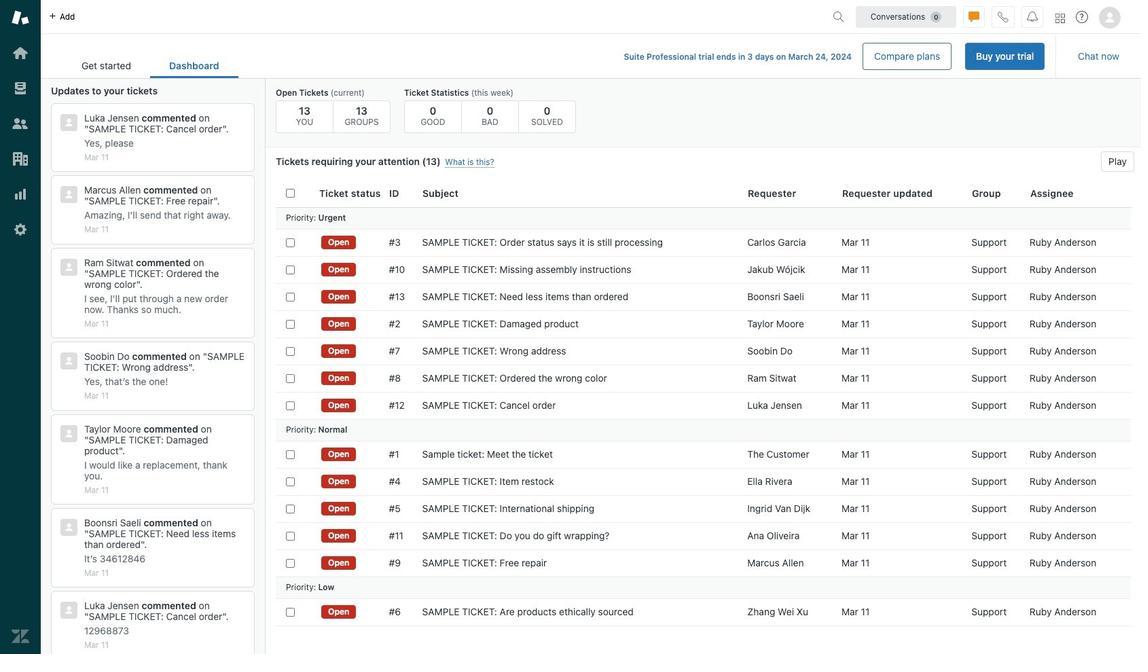 Task type: vqa. For each thing, say whether or not it's contained in the screenshot.
BUTTON DISPLAYS AGENT'S CHAT STATUS AS INVISIBLE. ICON
no



Task type: describe. For each thing, give the bounding box(es) containing it.
admin image
[[12, 221, 29, 239]]

reporting image
[[12, 186, 29, 203]]

customers image
[[12, 115, 29, 133]]

main element
[[0, 0, 41, 655]]



Task type: locate. For each thing, give the bounding box(es) containing it.
notifications image
[[1028, 11, 1039, 22]]

get help image
[[1077, 11, 1089, 23]]

views image
[[12, 80, 29, 97]]

zendesk support image
[[12, 9, 29, 27]]

zendesk products image
[[1056, 13, 1066, 23]]

get started image
[[12, 44, 29, 62]]

Select All Tickets checkbox
[[286, 189, 295, 198]]

grid
[[266, 180, 1142, 655]]

March 24, 2024 text field
[[789, 52, 852, 62]]

organizations image
[[12, 150, 29, 168]]

None checkbox
[[286, 265, 295, 274], [286, 293, 295, 301], [286, 401, 295, 410], [286, 450, 295, 459], [286, 505, 295, 513], [286, 559, 295, 568], [286, 265, 295, 274], [286, 293, 295, 301], [286, 401, 295, 410], [286, 450, 295, 459], [286, 505, 295, 513], [286, 559, 295, 568]]

None checkbox
[[286, 238, 295, 247], [286, 320, 295, 329], [286, 347, 295, 356], [286, 374, 295, 383], [286, 477, 295, 486], [286, 532, 295, 541], [286, 608, 295, 617], [286, 238, 295, 247], [286, 320, 295, 329], [286, 347, 295, 356], [286, 374, 295, 383], [286, 477, 295, 486], [286, 532, 295, 541], [286, 608, 295, 617]]

button displays agent's chat status as away. image
[[969, 11, 980, 22]]

tab
[[63, 53, 150, 78]]

zendesk image
[[12, 628, 29, 646]]

tab list
[[63, 53, 238, 78]]



